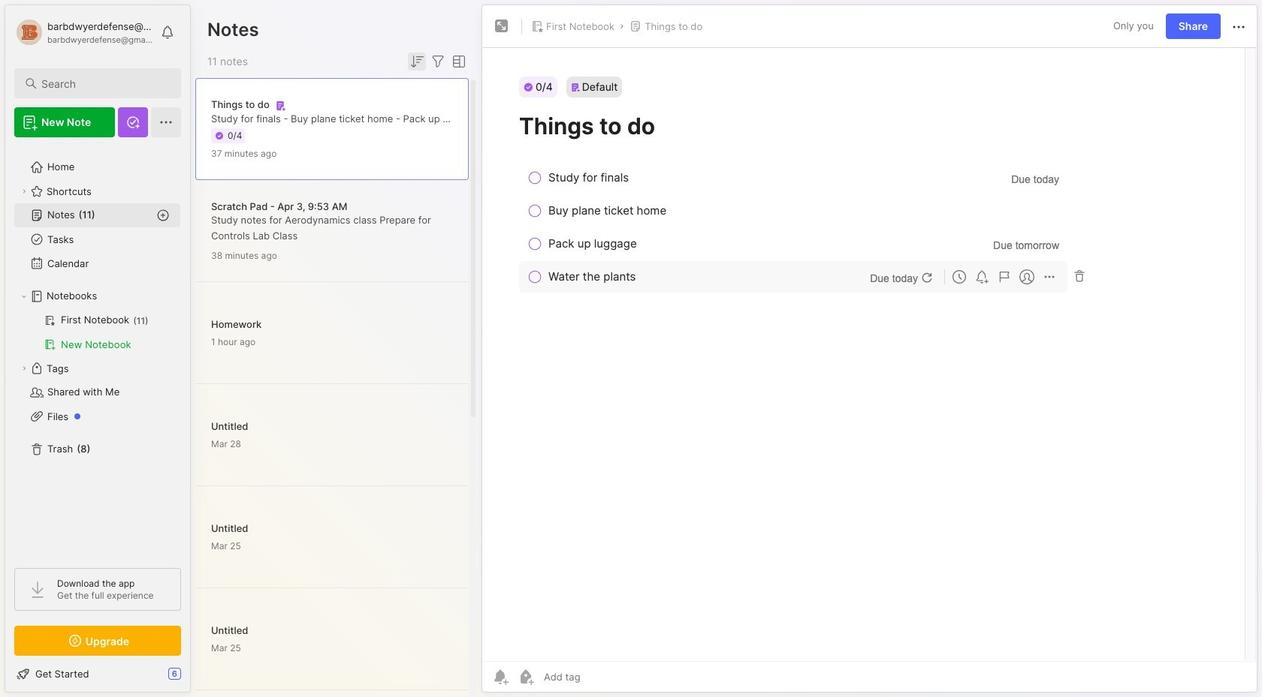 Task type: locate. For each thing, give the bounding box(es) containing it.
more actions image
[[1230, 18, 1248, 36]]

note window element
[[482, 5, 1258, 697]]

expand tags image
[[20, 364, 29, 373]]

click to collapse image
[[190, 670, 201, 688]]

group
[[14, 309, 180, 357]]

Account field
[[14, 17, 153, 47]]

group inside tree
[[14, 309, 180, 357]]

tree
[[5, 147, 190, 555]]

Note Editor text field
[[482, 47, 1257, 662]]

add tag image
[[517, 669, 535, 687]]

expand note image
[[493, 17, 511, 35]]

None search field
[[41, 74, 168, 92]]

Search text field
[[41, 77, 168, 91]]



Task type: vqa. For each thing, say whether or not it's contained in the screenshot.
Note Window element
yes



Task type: describe. For each thing, give the bounding box(es) containing it.
Help and Learning task checklist field
[[5, 663, 190, 687]]

tree inside the main element
[[5, 147, 190, 555]]

add a reminder image
[[491, 669, 509, 687]]

Add filters field
[[429, 53, 447, 71]]

Add tag field
[[542, 671, 656, 684]]

add filters image
[[429, 53, 447, 71]]

More actions field
[[1230, 17, 1248, 36]]

expand notebooks image
[[20, 292, 29, 301]]

View options field
[[447, 53, 468, 71]]

main element
[[0, 0, 195, 698]]

none search field inside the main element
[[41, 74, 168, 92]]

Sort options field
[[408, 53, 426, 71]]



